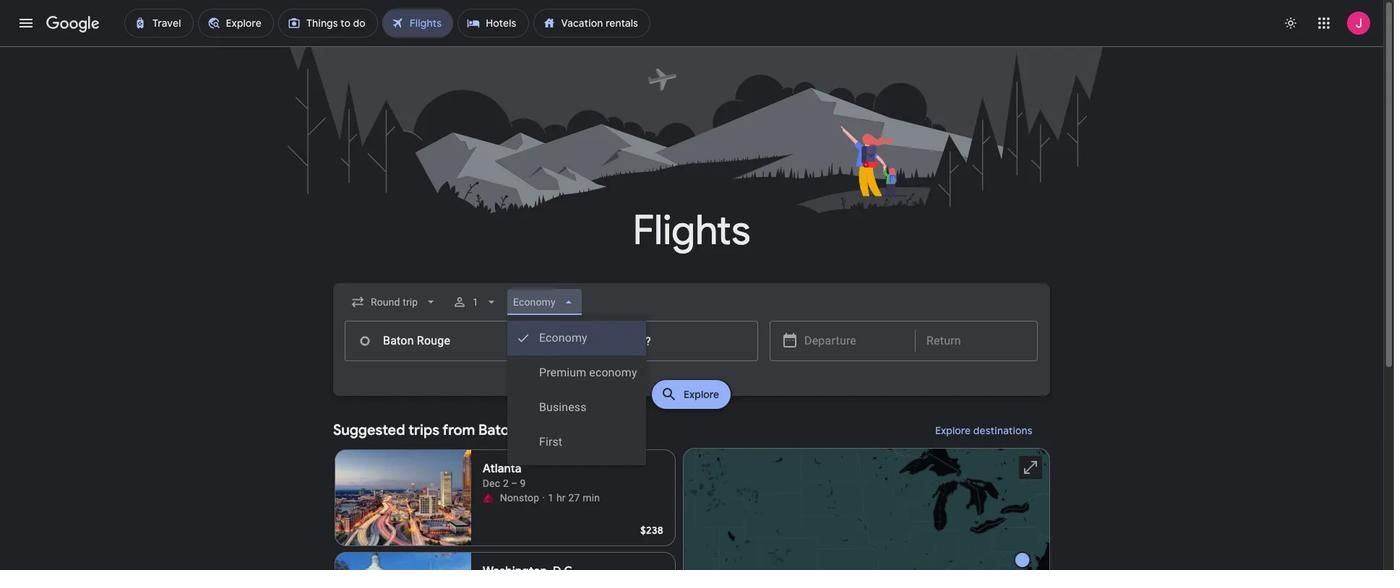 Task type: locate. For each thing, give the bounding box(es) containing it.
1 horizontal spatial 1
[[548, 492, 554, 504]]

suggested
[[333, 422, 405, 440]]

1 vertical spatial explore
[[936, 424, 971, 437]]

1 option from the top
[[508, 321, 646, 356]]

explore for explore destinations
[[936, 424, 971, 437]]

None text field
[[345, 321, 549, 362]]

Return text field
[[927, 322, 1027, 361]]

explore inside the suggested trips from baton rouge region
[[936, 424, 971, 437]]

0 horizontal spatial 1
[[473, 296, 479, 308]]

nonstop
[[500, 492, 540, 504]]

rouge
[[521, 422, 564, 440]]

atlanta
[[483, 462, 522, 477]]

1 horizontal spatial explore
[[936, 424, 971, 437]]

explore left destinations
[[936, 424, 971, 437]]

dec
[[483, 478, 501, 490]]

None field
[[345, 289, 444, 315], [508, 289, 582, 315], [345, 289, 444, 315], [508, 289, 582, 315]]

27
[[569, 492, 580, 504]]

$238
[[641, 524, 664, 537]]

1 inside the suggested trips from baton rouge region
[[548, 492, 554, 504]]

change appearance image
[[1274, 6, 1309, 40]]

explore inside flight search box
[[684, 388, 720, 401]]

select your preferred seating class. list box
[[508, 315, 646, 466]]

suggested trips from baton rouge
[[333, 422, 564, 440]]

flights
[[633, 205, 751, 257]]

 image
[[543, 491, 545, 505]]

1 inside popup button
[[473, 296, 479, 308]]

0 vertical spatial 1
[[473, 296, 479, 308]]

delta image
[[483, 492, 494, 504]]

Where to? text field
[[555, 321, 759, 362]]

0 vertical spatial explore
[[684, 388, 720, 401]]

238 US dollars text field
[[641, 524, 664, 537]]

explore
[[684, 388, 720, 401], [936, 424, 971, 437]]

min
[[583, 492, 600, 504]]

1
[[473, 296, 479, 308], [548, 492, 554, 504]]

explore down where to? text field
[[684, 388, 720, 401]]

option
[[508, 321, 646, 356], [508, 356, 646, 390], [508, 390, 646, 425], [508, 425, 646, 460]]

Departure text field
[[805, 322, 905, 361]]

0 horizontal spatial explore
[[684, 388, 720, 401]]

destinations
[[974, 424, 1033, 437]]

1 vertical spatial 1
[[548, 492, 554, 504]]



Task type: vqa. For each thing, say whether or not it's contained in the screenshot.
1 associated with 1 hr 27 min
yes



Task type: describe. For each thing, give the bounding box(es) containing it.
explore for explore
[[684, 388, 720, 401]]

explore destinations
[[936, 424, 1033, 437]]

1 for 1 hr 27 min
[[548, 492, 554, 504]]

2 – 9
[[503, 478, 526, 490]]

Flight search field
[[322, 283, 1062, 466]]

suggested trips from baton rouge region
[[333, 414, 1051, 571]]

4 option from the top
[[508, 425, 646, 460]]

explore button
[[652, 380, 732, 409]]

1 for 1
[[473, 296, 479, 308]]

1 button
[[447, 285, 505, 320]]

from
[[443, 422, 475, 440]]

3 option from the top
[[508, 390, 646, 425]]

explore destinations button
[[918, 414, 1051, 448]]

hr
[[557, 492, 566, 504]]

1 hr 27 min
[[548, 492, 600, 504]]

trips
[[409, 422, 440, 440]]

atlanta dec 2 – 9
[[483, 462, 526, 490]]

main menu image
[[17, 14, 35, 32]]

baton
[[479, 422, 518, 440]]

2 option from the top
[[508, 356, 646, 390]]

 image inside the suggested trips from baton rouge region
[[543, 491, 545, 505]]



